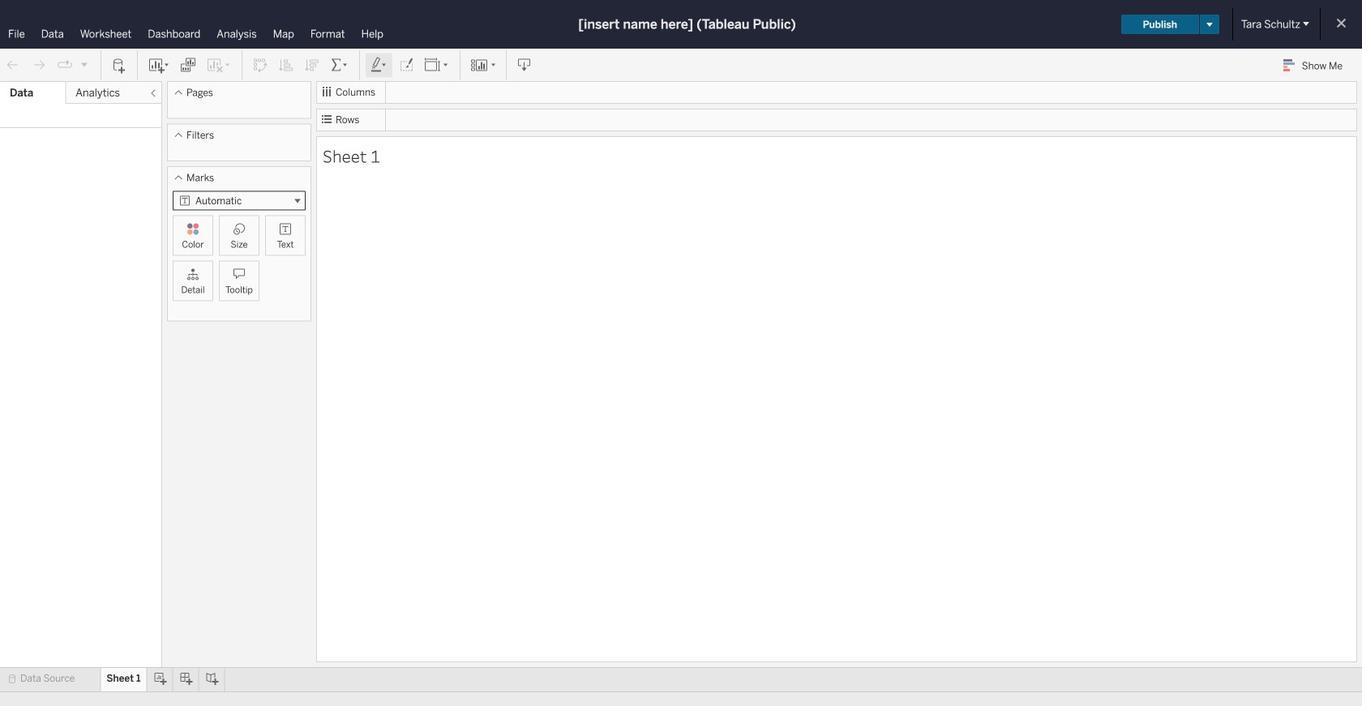 Task type: vqa. For each thing, say whether or not it's contained in the screenshot.
Veterinary
no



Task type: locate. For each thing, give the bounding box(es) containing it.
redo image
[[31, 57, 47, 73]]

totals image
[[330, 57, 350, 73]]

show/hide cards image
[[470, 57, 496, 73]]

new data source image
[[111, 57, 127, 73]]

replay animation image
[[79, 59, 89, 69]]

replay animation image
[[57, 57, 73, 73]]

download image
[[517, 57, 533, 73]]



Task type: describe. For each thing, give the bounding box(es) containing it.
duplicate image
[[180, 57, 196, 73]]

highlight image
[[370, 57, 388, 73]]

swap rows and columns image
[[252, 57, 268, 73]]

undo image
[[5, 57, 21, 73]]

format workbook image
[[398, 57, 414, 73]]

sort descending image
[[304, 57, 320, 73]]

clear sheet image
[[206, 57, 232, 73]]

fit image
[[424, 57, 450, 73]]

sort ascending image
[[278, 57, 294, 73]]

collapse image
[[148, 88, 158, 98]]

new worksheet image
[[148, 57, 170, 73]]



